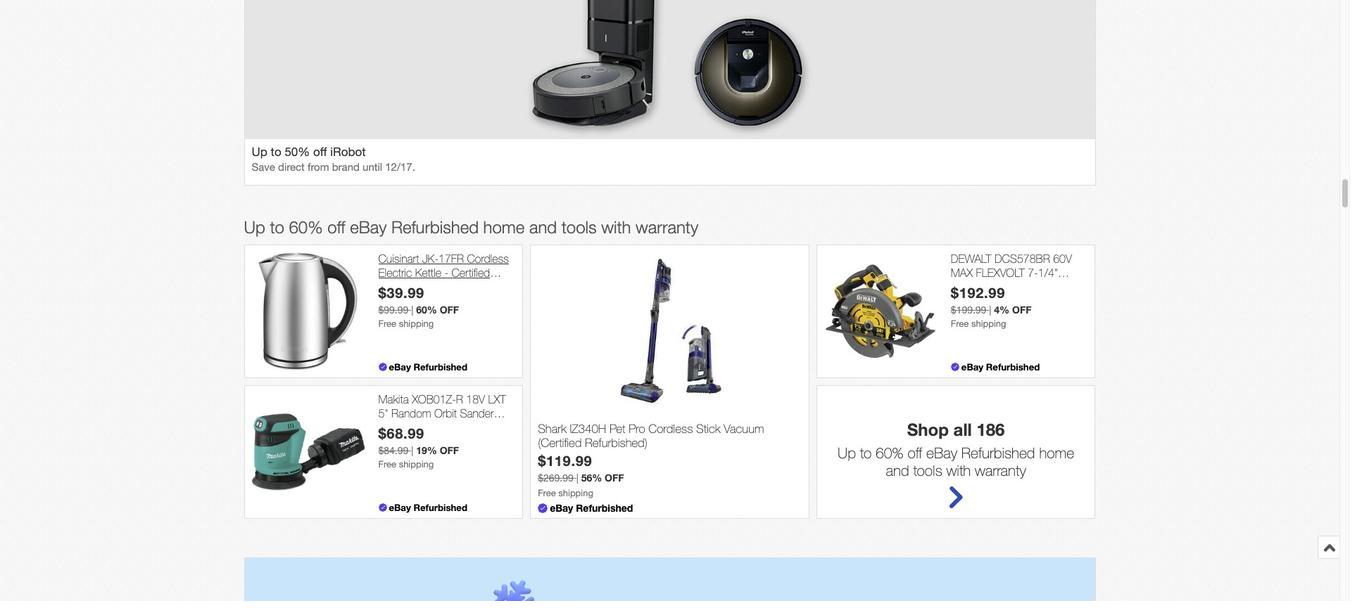 Task type: describe. For each thing, give the bounding box(es) containing it.
cuisinart jk-17fr cordless electric kettle - certified refurbished link
[[378, 253, 515, 293]]

cordless inside cuisinart jk-17fr cordless electric kettle - certified refurbished
[[467, 253, 509, 266]]

certified inside cuisinart jk-17fr cordless electric kettle - certified refurbished
[[452, 266, 490, 279]]

makita xob01z-r 18v lxt 5" random orbit sander (tool only) certified refurbished
[[378, 394, 506, 447]]

shark iz340h pet pro cordless stick vacuum (certified refurbished) link
[[538, 422, 802, 453]]

| for $68.99
[[411, 445, 413, 457]]

17fr
[[439, 253, 464, 266]]

$39.99 $99.99 | 60% off free shipping
[[378, 284, 459, 329]]

$39.99
[[378, 284, 424, 301]]

ebay refurbished for $192.99
[[961, 362, 1040, 373]]

save
[[252, 161, 275, 173]]

$99.99
[[378, 305, 408, 316]]

56%
[[581, 472, 602, 484]]

$84.99
[[378, 445, 408, 457]]

ebay refurbished for $68.99
[[389, 503, 467, 514]]

ebay for $192.99
[[961, 362, 983, 373]]

free for $192.99
[[951, 319, 969, 329]]

ebay refurbished for $39.99
[[389, 362, 467, 373]]

refurbished up xob01z-
[[413, 362, 467, 373]]

shark
[[538, 422, 566, 436]]

off inside $68.99 $84.99 | 19% off free shipping
[[440, 445, 459, 457]]

up for up to 50% off irobot save direct from brand until 12/17.
[[252, 145, 267, 159]]

0 horizontal spatial with
[[601, 218, 631, 237]]

0 vertical spatial tools
[[562, 218, 597, 237]]

off inside $192.99 $199.99 | 4% off free shipping
[[1012, 304, 1032, 316]]

ebay for $68.99
[[389, 503, 411, 514]]

iz340h
[[570, 422, 606, 436]]

0 horizontal spatial warranty
[[636, 218, 698, 237]]

pet
[[610, 422, 625, 436]]

up to 60% off ebay refurbished home and tools with warranty
[[244, 218, 698, 237]]

up for up to 60% off ebay refurbished home and tools with warranty
[[244, 218, 265, 237]]

ebay refurbished for $119.99
[[550, 503, 633, 515]]

refurbished down 4%
[[986, 362, 1040, 373]]

refurbished inside "dewalt dcs578br 60v max flexvolt 7-1/4" cordless circ saw certified refurbished"
[[951, 293, 1007, 306]]

makita
[[378, 394, 409, 406]]

| inside "shark iz340h pet pro cordless stick vacuum (certified refurbished) $119.99 $269.99 | 56% off free shipping"
[[576, 473, 578, 484]]

dewalt
[[951, 253, 991, 266]]

brand
[[332, 161, 360, 173]]

refurbished inside shop all 186 up to 60% off ebay refurbished home and tools with warranty
[[961, 445, 1035, 462]]

4%
[[994, 304, 1009, 316]]

off inside "$39.99 $99.99 | 60% off free shipping"
[[440, 304, 459, 316]]

| for $192.99
[[989, 305, 991, 316]]

orbit
[[434, 407, 457, 420]]

0 horizontal spatial 60%
[[289, 218, 323, 237]]

with inside shop all 186 up to 60% off ebay refurbished home and tools with warranty
[[946, 463, 971, 480]]

free for $68.99
[[378, 459, 396, 470]]

$68.99
[[378, 425, 424, 442]]

shipping for $39.99
[[399, 319, 434, 329]]

cordless inside "shark iz340h pet pro cordless stick vacuum (certified refurbished) $119.99 $269.99 | 56% off free shipping"
[[648, 422, 693, 436]]

vacuum
[[724, 422, 764, 436]]

ebay inside shop all 186 up to 60% off ebay refurbished home and tools with warranty
[[926, 445, 957, 462]]

19%
[[416, 445, 437, 457]]

7-
[[1028, 266, 1038, 279]]

ebay for $119.99
[[550, 503, 573, 515]]

shop
[[907, 420, 949, 440]]

60% inside shop all 186 up to 60% off ebay refurbished home and tools with warranty
[[876, 445, 904, 462]]

$269.99
[[538, 473, 573, 484]]

shipping for $192.99
[[971, 319, 1006, 329]]

up to 50% off irobot save direct from brand until 12/17.
[[252, 145, 415, 173]]

from
[[308, 161, 329, 173]]

refurbished down "56%"
[[576, 503, 633, 515]]

direct
[[278, 161, 305, 173]]

stick
[[696, 422, 721, 436]]

cuisinart
[[378, 253, 419, 266]]

until
[[363, 161, 382, 173]]

$192.99 $199.99 | 4% off free shipping
[[951, 284, 1032, 329]]

pro
[[629, 422, 645, 436]]

0 vertical spatial home
[[483, 218, 525, 237]]

max
[[951, 266, 973, 279]]

12/17.
[[385, 161, 415, 173]]

| for $39.99
[[411, 305, 413, 316]]

shark iz340h pet pro cordless stick vacuum (certified refurbished) $119.99 $269.99 | 56% off free shipping
[[538, 422, 764, 499]]

dewalt dcs578br 60v max flexvolt 7-1/4" cordless circ saw certified refurbished
[[951, 253, 1080, 306]]



Task type: locate. For each thing, give the bounding box(es) containing it.
shipping down 19%
[[399, 459, 434, 470]]

18v
[[466, 394, 485, 406]]

0 vertical spatial cordless
[[467, 253, 509, 266]]

-
[[444, 266, 448, 279]]

random
[[391, 407, 431, 420]]

kettle
[[415, 266, 441, 279]]

to
[[271, 145, 281, 159], [270, 218, 284, 237], [860, 445, 872, 462]]

shipping inside $68.99 $84.99 | 19% off free shipping
[[399, 459, 434, 470]]

up inside the up to 50% off irobot save direct from brand until 12/17.
[[252, 145, 267, 159]]

free down $99.99
[[378, 319, 396, 329]]

$119.99
[[538, 453, 592, 469]]

2 vertical spatial 60%
[[876, 445, 904, 462]]

up inside shop all 186 up to 60% off ebay refurbished home and tools with warranty
[[838, 445, 856, 462]]

$199.99
[[951, 305, 986, 316]]

makita xob01z-r 18v lxt 5" random orbit sander (tool only) certified refurbished link
[[378, 394, 515, 447]]

jk-
[[422, 253, 439, 266]]

and
[[529, 218, 557, 237], [886, 463, 909, 480]]

shipping down 4%
[[971, 319, 1006, 329]]

1/4"
[[1038, 266, 1058, 279]]

r
[[456, 394, 463, 406]]

$192.99
[[951, 284, 1005, 301]]

and inside shop all 186 up to 60% off ebay refurbished home and tools with warranty
[[886, 463, 909, 480]]

ebay refurbished down 19%
[[389, 503, 467, 514]]

0 vertical spatial to
[[271, 145, 281, 159]]

shipping for $68.99
[[399, 459, 434, 470]]

certified inside makita xob01z-r 18v lxt 5" random orbit sander (tool only) certified refurbished
[[430, 421, 468, 433]]

off right 4%
[[1012, 304, 1032, 316]]

(tool
[[378, 421, 400, 433]]

shop all 186 up to 60% off ebay refurbished home and tools with warranty
[[838, 420, 1074, 480]]

free
[[378, 319, 396, 329], [951, 319, 969, 329], [378, 459, 396, 470], [538, 488, 556, 499]]

ebay down the $269.99
[[550, 503, 573, 515]]

up
[[252, 145, 267, 159], [244, 218, 265, 237], [838, 445, 856, 462]]

shipping down "56%"
[[558, 488, 593, 499]]

free down $84.99
[[378, 459, 396, 470]]

ebay up cuisinart
[[350, 218, 387, 237]]

off down cuisinart jk-17fr cordless electric kettle - certified refurbished link
[[440, 304, 459, 316]]

only)
[[403, 421, 427, 433]]

refurbished)
[[585, 437, 647, 451]]

1 vertical spatial warranty
[[975, 463, 1026, 480]]

refurbished down 19%
[[413, 503, 467, 514]]

ebay down $199.99
[[961, 362, 983, 373]]

to inside the up to 50% off irobot save direct from brand until 12/17.
[[271, 145, 281, 159]]

cordless down the up to 60% off ebay refurbished home and tools with warranty
[[467, 253, 509, 266]]

free inside "$39.99 $99.99 | 60% off free shipping"
[[378, 319, 396, 329]]

ebay refurbished down "56%"
[[550, 503, 633, 515]]

| right $99.99
[[411, 305, 413, 316]]

dcs578br
[[994, 253, 1050, 266]]

shipping inside $192.99 $199.99 | 4% off free shipping
[[971, 319, 1006, 329]]

free down the $269.99
[[538, 488, 556, 499]]

cuisinart jk-17fr cordless electric kettle - certified refurbished
[[378, 253, 509, 293]]

certified
[[452, 266, 490, 279], [1041, 280, 1080, 293], [430, 421, 468, 433]]

ebay down shop
[[926, 445, 957, 462]]

free inside $192.99 $199.99 | 4% off free shipping
[[951, 319, 969, 329]]

1 vertical spatial 60%
[[416, 304, 437, 316]]

home
[[483, 218, 525, 237], [1039, 445, 1074, 462]]

2 vertical spatial up
[[838, 445, 856, 462]]

0 horizontal spatial tools
[[562, 218, 597, 237]]

2 horizontal spatial cordless
[[951, 280, 993, 293]]

refurbished down the electric
[[378, 280, 434, 293]]

certified down "orbit" on the left of the page
[[430, 421, 468, 433]]

home inside shop all 186 up to 60% off ebay refurbished home and tools with warranty
[[1039, 445, 1074, 462]]

1 vertical spatial cordless
[[951, 280, 993, 293]]

50%
[[285, 145, 310, 159]]

irobot
[[330, 145, 366, 159]]

shipping
[[399, 319, 434, 329], [971, 319, 1006, 329], [399, 459, 434, 470], [558, 488, 593, 499]]

cordless right pro
[[648, 422, 693, 436]]

1 horizontal spatial cordless
[[648, 422, 693, 436]]

dewalt dcs578br 60v max flexvolt 7-1/4" cordless circ saw certified refurbished link
[[951, 253, 1088, 306]]

cordless
[[467, 253, 509, 266], [951, 280, 993, 293], [648, 422, 693, 436]]

off up the from
[[313, 145, 327, 159]]

with
[[601, 218, 631, 237], [946, 463, 971, 480]]

all
[[953, 420, 972, 440]]

electric
[[378, 266, 412, 279]]

1 horizontal spatial warranty
[[975, 463, 1026, 480]]

ebay down $84.99
[[389, 503, 411, 514]]

xob01z-
[[412, 394, 456, 406]]

off inside shop all 186 up to 60% off ebay refurbished home and tools with warranty
[[908, 445, 922, 462]]

shipping inside "shark iz340h pet pro cordless stick vacuum (certified refurbished) $119.99 $269.99 | 56% off free shipping"
[[558, 488, 593, 499]]

|
[[411, 305, 413, 316], [989, 305, 991, 316], [411, 445, 413, 457], [576, 473, 578, 484]]

off down brand at left
[[327, 218, 345, 237]]

1 vertical spatial to
[[270, 218, 284, 237]]

5"
[[378, 407, 388, 420]]

1 horizontal spatial tools
[[913, 463, 942, 480]]

0 vertical spatial 60%
[[289, 218, 323, 237]]

1 vertical spatial up
[[244, 218, 265, 237]]

| inside "$39.99 $99.99 | 60% off free shipping"
[[411, 305, 413, 316]]

certified down 1/4"
[[1041, 280, 1080, 293]]

refurbished down only)
[[378, 434, 434, 447]]

free inside $68.99 $84.99 | 19% off free shipping
[[378, 459, 396, 470]]

refurbished down 186
[[961, 445, 1035, 462]]

off inside the up to 50% off irobot save direct from brand until 12/17.
[[313, 145, 327, 159]]

0 vertical spatial with
[[601, 218, 631, 237]]

lxt
[[488, 394, 506, 406]]

0 vertical spatial up
[[252, 145, 267, 159]]

1 vertical spatial certified
[[1041, 280, 1080, 293]]

60% inside "$39.99 $99.99 | 60% off free shipping"
[[416, 304, 437, 316]]

2 vertical spatial certified
[[430, 421, 468, 433]]

0 vertical spatial warranty
[[636, 218, 698, 237]]

off down shop
[[908, 445, 922, 462]]

refurbished up jk-
[[391, 218, 479, 237]]

1 vertical spatial and
[[886, 463, 909, 480]]

certified down 17fr
[[452, 266, 490, 279]]

| left "56%"
[[576, 473, 578, 484]]

certified inside "dewalt dcs578br 60v max flexvolt 7-1/4" cordless circ saw certified refurbished"
[[1041, 280, 1080, 293]]

free inside "shark iz340h pet pro cordless stick vacuum (certified refurbished) $119.99 $269.99 | 56% off free shipping"
[[538, 488, 556, 499]]

ebay refurbished
[[389, 362, 467, 373], [961, 362, 1040, 373], [389, 503, 467, 514], [550, 503, 633, 515]]

cordless down max
[[951, 280, 993, 293]]

ebay
[[350, 218, 387, 237], [389, 362, 411, 373], [961, 362, 983, 373], [926, 445, 957, 462], [389, 503, 411, 514], [550, 503, 573, 515]]

1 vertical spatial tools
[[913, 463, 942, 480]]

free for $39.99
[[378, 319, 396, 329]]

ebay refurbished up xob01z-
[[389, 362, 467, 373]]

| left 19%
[[411, 445, 413, 457]]

0 horizontal spatial home
[[483, 218, 525, 237]]

$68.99 $84.99 | 19% off free shipping
[[378, 425, 459, 470]]

ebay refurbished down 4%
[[961, 362, 1040, 373]]

(certified
[[538, 437, 582, 451]]

0 horizontal spatial cordless
[[467, 253, 509, 266]]

| left 4%
[[989, 305, 991, 316]]

free down $199.99
[[951, 319, 969, 329]]

| inside $68.99 $84.99 | 19% off free shipping
[[411, 445, 413, 457]]

refurbished inside cuisinart jk-17fr cordless electric kettle - certified refurbished
[[378, 280, 434, 293]]

shipping inside "$39.99 $99.99 | 60% off free shipping"
[[399, 319, 434, 329]]

saw
[[1018, 280, 1038, 293]]

to inside shop all 186 up to 60% off ebay refurbished home and tools with warranty
[[860, 445, 872, 462]]

to for 60%
[[270, 218, 284, 237]]

ebay for $39.99
[[389, 362, 411, 373]]

60v
[[1053, 253, 1072, 266]]

tools inside shop all 186 up to 60% off ebay refurbished home and tools with warranty
[[913, 463, 942, 480]]

ebay up makita
[[389, 362, 411, 373]]

1 horizontal spatial home
[[1039, 445, 1074, 462]]

cordless inside "dewalt dcs578br 60v max flexvolt 7-1/4" cordless circ saw certified refurbished"
[[951, 280, 993, 293]]

2 vertical spatial to
[[860, 445, 872, 462]]

tools
[[562, 218, 597, 237], [913, 463, 942, 480]]

flexvolt
[[976, 266, 1025, 279]]

to for 50%
[[271, 145, 281, 159]]

shipping down $99.99
[[399, 319, 434, 329]]

warranty
[[636, 218, 698, 237], [975, 463, 1026, 480]]

0 vertical spatial and
[[529, 218, 557, 237]]

0 vertical spatial certified
[[452, 266, 490, 279]]

sander
[[460, 407, 494, 420]]

off right 19%
[[440, 445, 459, 457]]

off
[[313, 145, 327, 159], [327, 218, 345, 237], [440, 304, 459, 316], [1012, 304, 1032, 316], [440, 445, 459, 457], [908, 445, 922, 462], [605, 472, 624, 484]]

refurbished down circ at top right
[[951, 293, 1007, 306]]

1 horizontal spatial and
[[886, 463, 909, 480]]

1 horizontal spatial 60%
[[416, 304, 437, 316]]

0 horizontal spatial and
[[529, 218, 557, 237]]

60%
[[289, 218, 323, 237], [416, 304, 437, 316], [876, 445, 904, 462]]

186
[[977, 420, 1005, 440]]

off right "56%"
[[605, 472, 624, 484]]

2 horizontal spatial 60%
[[876, 445, 904, 462]]

refurbished
[[391, 218, 479, 237], [378, 280, 434, 293], [951, 293, 1007, 306], [413, 362, 467, 373], [986, 362, 1040, 373], [378, 434, 434, 447], [961, 445, 1035, 462], [413, 503, 467, 514], [576, 503, 633, 515]]

1 vertical spatial home
[[1039, 445, 1074, 462]]

| inside $192.99 $199.99 | 4% off free shipping
[[989, 305, 991, 316]]

1 vertical spatial with
[[946, 463, 971, 480]]

off inside "shark iz340h pet pro cordless stick vacuum (certified refurbished) $119.99 $269.99 | 56% off free shipping"
[[605, 472, 624, 484]]

warranty inside shop all 186 up to 60% off ebay refurbished home and tools with warranty
[[975, 463, 1026, 480]]

refurbished inside makita xob01z-r 18v lxt 5" random orbit sander (tool only) certified refurbished
[[378, 434, 434, 447]]

2 vertical spatial cordless
[[648, 422, 693, 436]]

1 horizontal spatial with
[[946, 463, 971, 480]]

circ
[[996, 280, 1014, 293]]



Task type: vqa. For each thing, say whether or not it's contained in the screenshot.
Seller standards and seller levels Seller
no



